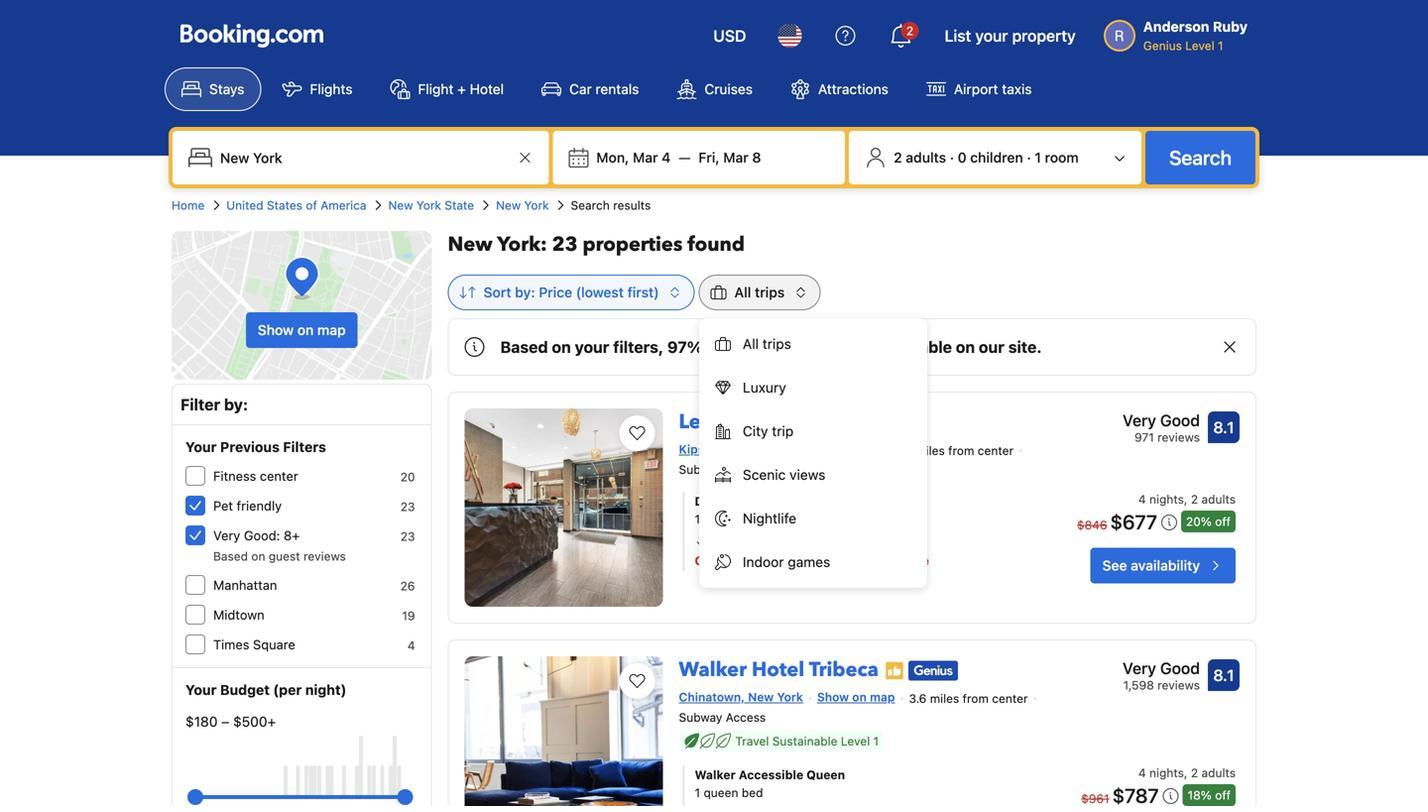 Task type: describe. For each thing, give the bounding box(es) containing it.
your account menu anderson ruby genius level 1 element
[[1104, 9, 1256, 55]]

pet friendly
[[213, 499, 282, 514]]

hotel for lex
[[717, 409, 770, 436]]

accessible
[[739, 769, 804, 783]]

properties
[[583, 231, 683, 258]]

new down "walker hotel tribeca" at bottom
[[748, 691, 774, 705]]

0 horizontal spatial our
[[885, 554, 905, 568]]

walker for walker accessible queen
[[695, 769, 736, 783]]

search results
[[571, 198, 651, 212]]

0 vertical spatial 23
[[552, 231, 578, 258]]

1 horizontal spatial our
[[979, 338, 1005, 357]]

state
[[445, 198, 474, 212]]

$846
[[1078, 519, 1108, 533]]

flight
[[418, 81, 454, 97]]

all inside dropdown button
[[735, 284, 752, 301]]

car rentals link
[[525, 67, 656, 111]]

by: for filter
[[224, 395, 248, 414]]

nightlife button
[[700, 497, 928, 541]]

times
[[213, 638, 250, 652]]

list
[[945, 26, 972, 45]]

very good 971 reviews
[[1123, 411, 1201, 445]]

4 left —
[[662, 149, 671, 166]]

2 · from the left
[[1027, 149, 1032, 166]]

views
[[790, 467, 826, 483]]

4 down 19 on the left of the page
[[408, 639, 415, 653]]

see availability link
[[1091, 548, 1236, 584]]

new for new york: 23 properties found
[[448, 231, 493, 258]]

sort
[[484, 284, 512, 301]]

very good element for very good 971 reviews
[[1123, 409, 1201, 433]]

booking.com image
[[181, 24, 323, 48]]

1.9
[[897, 444, 913, 458]]

pet
[[213, 499, 233, 514]]

all inside button
[[743, 336, 759, 352]]

subway for very good 971 reviews
[[679, 463, 723, 477]]

scenic views
[[743, 467, 826, 483]]

queen
[[807, 769, 846, 783]]

rentals
[[596, 81, 639, 97]]

3.6 miles from center subway access
[[679, 692, 1029, 725]]

york up york:
[[524, 198, 549, 212]]

20
[[401, 470, 415, 484]]

walker accessible queen link
[[695, 767, 1031, 785]]

see availability
[[1103, 558, 1201, 574]]

indoor games button
[[700, 541, 928, 584]]

guest
[[269, 550, 300, 564]]

manhattan
[[213, 578, 277, 593]]

new york state link
[[388, 196, 474, 214]]

unavailable
[[865, 338, 953, 357]]

property
[[1013, 26, 1076, 45]]

nyc
[[775, 409, 817, 436]]

adults for $961
[[1202, 767, 1236, 781]]

flight + hotel
[[418, 81, 504, 97]]

Where are you going? field
[[212, 140, 513, 176]]

games
[[788, 554, 831, 571]]

luxury button
[[700, 366, 928, 410]]

based on guest reviews
[[213, 550, 346, 564]]

center for very good 971 reviews
[[978, 444, 1014, 458]]

kips
[[679, 443, 705, 456]]

nights for 20%
[[1150, 493, 1185, 507]]

site.
[[1009, 338, 1042, 357]]

—
[[679, 149, 691, 166]]

room
[[740, 495, 774, 509]]

0 horizontal spatial level
[[841, 735, 871, 749]]

anderson ruby genius level 1
[[1144, 18, 1248, 53]]

fri,
[[699, 149, 720, 166]]

good for very good 971 reviews
[[1161, 411, 1201, 430]]

on inside 'button'
[[298, 322, 314, 338]]

all trips inside button
[[743, 336, 792, 352]]

children
[[971, 149, 1024, 166]]

show on map inside show on map 'button'
[[258, 322, 346, 338]]

to
[[781, 338, 797, 357]]

new for new york
[[496, 198, 521, 212]]

1 vertical spatial room
[[735, 554, 766, 568]]

access inside "link"
[[846, 495, 888, 509]]

stays link
[[165, 67, 261, 111]]

scored 8.1 element for very good 971 reviews
[[1209, 412, 1240, 444]]

23 for very good: 8+
[[401, 530, 415, 544]]

0 vertical spatial of
[[306, 198, 317, 212]]

flights
[[310, 81, 353, 97]]

1 queen bed for very good 971 reviews
[[695, 513, 764, 527]]

walker hotel tribeca link
[[679, 649, 879, 684]]

level inside anderson ruby genius level 1
[[1186, 39, 1215, 53]]

availability
[[1131, 558, 1201, 574]]

bay,
[[708, 443, 733, 456]]

filter by:
[[181, 395, 248, 414]]

airport taxis
[[954, 81, 1033, 97]]

midtown
[[213, 608, 265, 623]]

2 mar from the left
[[724, 149, 749, 166]]

stay
[[800, 338, 833, 357]]

airport
[[954, 81, 999, 97]]

travel
[[736, 735, 769, 749]]

kips bay, new york
[[679, 443, 791, 456]]

double room - disability access link
[[695, 493, 1031, 511]]

19
[[402, 609, 415, 623]]

adults for $846
[[1202, 493, 1236, 507]]

home
[[172, 198, 205, 212]]

off for 20% off
[[1216, 515, 1231, 529]]

1 horizontal spatial show on map
[[817, 691, 896, 705]]

night)
[[305, 682, 347, 699]]

miles for very good 971 reviews
[[916, 444, 945, 458]]

filter
[[181, 395, 220, 414]]

double
[[695, 495, 737, 509]]

26
[[401, 579, 415, 593]]

reviews for based on guest reviews
[[304, 550, 346, 564]]

based for based on guest reviews
[[213, 550, 248, 564]]

fitness
[[213, 469, 256, 484]]

23 for pet friendly
[[401, 500, 415, 514]]

off for 18% off
[[1216, 789, 1231, 803]]

bed for very good 971 reviews
[[742, 513, 764, 527]]

4 nights , 2 adults for 20%
[[1139, 493, 1236, 507]]

results
[[613, 198, 651, 212]]

$677
[[1111, 511, 1158, 534]]

map inside 'button'
[[318, 322, 346, 338]]

previous
[[220, 439, 280, 455]]

usd button
[[702, 12, 759, 60]]

lex hotel nyc image
[[465, 409, 663, 607]]

city trip
[[743, 423, 794, 440]]

see
[[1103, 558, 1128, 574]]

–
[[222, 714, 229, 730]]

access for very good 1,598 reviews
[[726, 711, 766, 725]]

new york link
[[496, 196, 549, 214]]

this
[[807, 554, 830, 568]]

search results updated. new york: 23 properties found. applied filters: pet friendly, very good: 8+, free cancellation, guests' favorite area, adapted bath. element
[[448, 231, 1257, 259]]

city trip button
[[700, 410, 928, 453]]

show inside 'button'
[[258, 322, 294, 338]]

car
[[570, 81, 592, 97]]

1 · from the left
[[950, 149, 955, 166]]

1 right 'only'
[[726, 554, 732, 568]]

8.1 for very good 971 reviews
[[1214, 418, 1235, 437]]

2 button
[[878, 12, 925, 60]]

list your property link
[[933, 12, 1088, 60]]



Task type: locate. For each thing, give the bounding box(es) containing it.
$180
[[186, 714, 218, 730]]

1 queen bed down double
[[695, 513, 764, 527]]

left
[[769, 554, 789, 568]]

miles inside the 1.9 miles from center subway access
[[916, 444, 945, 458]]

adults inside dropdown button
[[906, 149, 947, 166]]

all trips up places
[[735, 284, 785, 301]]

1 subway from the top
[[679, 463, 723, 477]]

cruises link
[[660, 67, 770, 111]]

0 vertical spatial based
[[501, 338, 548, 357]]

anderson
[[1144, 18, 1210, 35]]

all trips up 'luxury'
[[743, 336, 792, 352]]

attractions link
[[774, 67, 906, 111]]

4 nights , 2 adults up 20%
[[1139, 493, 1236, 507]]

2 up 20%
[[1192, 493, 1199, 507]]

1 right children
[[1035, 149, 1042, 166]]

from
[[949, 444, 975, 458], [963, 692, 989, 706]]

access down the 1.9 miles from center subway access
[[846, 495, 888, 509]]

adults up 20% off at the right
[[1202, 493, 1236, 507]]

1 your from the top
[[186, 439, 217, 455]]

, for 20%
[[1185, 493, 1188, 507]]

queen for very good 1,598 reviews
[[704, 787, 739, 800]]

by: for sort
[[515, 284, 535, 301]]

united states of america
[[227, 198, 367, 212]]

1 very good element from the top
[[1123, 409, 1201, 433]]

subway
[[679, 463, 723, 477], [679, 711, 723, 725]]

new york state
[[388, 198, 474, 212]]

2 vertical spatial adults
[[1202, 767, 1236, 781]]

1 off from the top
[[1216, 515, 1231, 529]]

travel sustainable level 1
[[736, 735, 879, 749]]

very good element
[[1123, 409, 1201, 433], [1123, 657, 1201, 681]]

new right america
[[388, 198, 413, 212]]

1 vertical spatial nights
[[1150, 767, 1185, 781]]

0 vertical spatial your
[[976, 26, 1009, 45]]

0 vertical spatial scored 8.1 element
[[1209, 412, 1240, 444]]

0 horizontal spatial room
[[735, 554, 766, 568]]

0 vertical spatial subway
[[679, 463, 723, 477]]

adults left the '0'
[[906, 149, 947, 166]]

1 horizontal spatial based
[[501, 338, 548, 357]]

hotel right +
[[470, 81, 504, 97]]

york:
[[497, 231, 547, 258]]

1 down ruby
[[1219, 39, 1224, 53]]

at
[[792, 554, 804, 568]]

2 subway from the top
[[679, 711, 723, 725]]

2 vertical spatial center
[[993, 692, 1029, 706]]

2 queen from the top
[[704, 787, 739, 800]]

search for search
[[1170, 146, 1232, 169]]

very good element for very good 1,598 reviews
[[1123, 657, 1201, 681]]

nights down the 1,598
[[1150, 767, 1185, 781]]

1 horizontal spatial mar
[[724, 149, 749, 166]]

new up york:
[[496, 198, 521, 212]]

room right children
[[1045, 149, 1079, 166]]

very down pet
[[213, 528, 240, 543]]

1 vertical spatial hotel
[[717, 409, 770, 436]]

hotel
[[470, 81, 504, 97], [717, 409, 770, 436], [752, 657, 805, 684]]

2 off from the top
[[1216, 789, 1231, 803]]

0 vertical spatial 1 queen bed
[[695, 513, 764, 527]]

2 vertical spatial reviews
[[1158, 679, 1201, 693]]

good inside "very good 1,598 reviews"
[[1161, 659, 1201, 678]]

1 horizontal spatial ·
[[1027, 149, 1032, 166]]

1 vertical spatial by:
[[224, 395, 248, 414]]

2 good from the top
[[1161, 659, 1201, 678]]

usd
[[714, 26, 747, 45]]

97%
[[668, 338, 703, 357]]

chinatown,
[[679, 691, 745, 705]]

1 inside anderson ruby genius level 1
[[1219, 39, 1224, 53]]

2 vertical spatial 23
[[401, 530, 415, 544]]

very up the 1,598
[[1123, 659, 1157, 678]]

reviews right 971
[[1158, 431, 1201, 445]]

8.1 right "very good 1,598 reviews"
[[1214, 666, 1235, 685]]

new for new york state
[[388, 198, 413, 212]]

lex hotel nyc link
[[679, 401, 817, 436]]

reviews for very good 971 reviews
[[1158, 431, 1201, 445]]

trips
[[755, 284, 785, 301], [763, 336, 792, 352]]

your for your previous filters
[[186, 439, 217, 455]]

subway down the chinatown,
[[679, 711, 723, 725]]

4
[[662, 149, 671, 166], [1139, 493, 1147, 507], [408, 639, 415, 653], [1139, 767, 1147, 781]]

miles
[[916, 444, 945, 458], [930, 692, 960, 706]]

trips left stay
[[763, 336, 792, 352]]

center right the 3.6
[[993, 692, 1029, 706]]

very for very good: 8+
[[213, 528, 240, 543]]

your up $180
[[186, 682, 217, 699]]

4 nights , 2 adults for 18%
[[1139, 767, 1236, 781]]

very good: 8+
[[213, 528, 300, 543]]

all down found
[[735, 284, 752, 301]]

0 vertical spatial miles
[[916, 444, 945, 458]]

flights link
[[265, 67, 370, 111]]

adults up 18% off
[[1202, 767, 1236, 781]]

all trips
[[735, 284, 785, 301], [743, 336, 792, 352]]

· right children
[[1027, 149, 1032, 166]]

access down chinatown, new york
[[726, 711, 766, 725]]

new york: 23 properties found
[[448, 231, 745, 258]]

fitness center
[[213, 469, 298, 484]]

1 vertical spatial good
[[1161, 659, 1201, 678]]

0 vertical spatial queen
[[704, 513, 739, 527]]

genius discounts available at this property. image
[[909, 661, 958, 681], [909, 661, 958, 681]]

23 down the 20
[[401, 500, 415, 514]]

of right 97%
[[707, 338, 723, 357]]

sort by: price (lowest first)
[[484, 284, 660, 301]]

0 horizontal spatial based
[[213, 550, 248, 564]]

0 horizontal spatial map
[[318, 322, 346, 338]]

very for very good 971 reviews
[[1123, 411, 1157, 430]]

1 vertical spatial 1 queen bed
[[695, 787, 764, 800]]

0 vertical spatial room
[[1045, 149, 1079, 166]]

1 vertical spatial show on map
[[817, 691, 896, 705]]

0 vertical spatial very
[[1123, 411, 1157, 430]]

walker down travel
[[695, 769, 736, 783]]

all left to
[[743, 336, 759, 352]]

states
[[267, 198, 303, 212]]

1 vertical spatial from
[[963, 692, 989, 706]]

by: right filter
[[224, 395, 248, 414]]

1 vertical spatial adults
[[1202, 493, 1236, 507]]

places
[[727, 338, 777, 357]]

from right the 3.6
[[963, 692, 989, 706]]

2 8.1 from the top
[[1214, 666, 1235, 685]]

center for very good 1,598 reviews
[[993, 692, 1029, 706]]

lex hotel nyc
[[679, 409, 817, 436]]

show on map
[[258, 322, 346, 338], [817, 691, 896, 705]]

1 vertical spatial 4 nights , 2 adults
[[1139, 767, 1236, 781]]

0 vertical spatial map
[[318, 322, 346, 338]]

1 horizontal spatial search
[[1170, 146, 1232, 169]]

trips inside dropdown button
[[755, 284, 785, 301]]

new down state
[[448, 231, 493, 258]]

0 vertical spatial all trips
[[735, 284, 785, 301]]

mon, mar 4 button
[[589, 140, 679, 176]]

1 vertical spatial our
[[885, 554, 905, 568]]

queen for very good 971 reviews
[[704, 513, 739, 527]]

1 vertical spatial off
[[1216, 789, 1231, 803]]

1 vertical spatial of
[[707, 338, 723, 357]]

based up 'manhattan'
[[213, 550, 248, 564]]

all trips inside dropdown button
[[735, 284, 785, 301]]

1 queen bed down walker accessible queen
[[695, 787, 764, 800]]

trips inside button
[[763, 336, 792, 352]]

of
[[306, 198, 317, 212], [707, 338, 723, 357]]

1 vertical spatial very good element
[[1123, 657, 1201, 681]]

0 vertical spatial 4 nights , 2 adults
[[1139, 493, 1236, 507]]

very up 971
[[1123, 411, 1157, 430]]

1 vertical spatial miles
[[930, 692, 960, 706]]

miles right the 1.9
[[916, 444, 945, 458]]

united states of america link
[[227, 196, 367, 214]]

1 vertical spatial map
[[870, 691, 896, 705]]

miles right the 3.6
[[930, 692, 960, 706]]

1 down walker accessible queen
[[695, 787, 701, 800]]

price
[[833, 554, 864, 568]]

0 vertical spatial walker
[[679, 657, 747, 684]]

2 4 nights , 2 adults from the top
[[1139, 767, 1236, 781]]

1 vertical spatial based
[[213, 550, 248, 564]]

0 vertical spatial all
[[735, 284, 752, 301]]

0 vertical spatial very good element
[[1123, 409, 1201, 433]]

level down anderson
[[1186, 39, 1215, 53]]

search button
[[1146, 131, 1256, 185]]

1 vertical spatial search
[[571, 198, 610, 212]]

2 left list on the top of page
[[907, 24, 914, 38]]

23 right york:
[[552, 231, 578, 258]]

your right list on the top of page
[[976, 26, 1009, 45]]

access for very good 971 reviews
[[726, 463, 766, 477]]

2 vertical spatial hotel
[[752, 657, 805, 684]]

(lowest
[[576, 284, 624, 301]]

1 horizontal spatial show
[[817, 691, 849, 705]]

reviews inside very good 971 reviews
[[1158, 431, 1201, 445]]

0 vertical spatial reviews
[[1158, 431, 1201, 445]]

new inside new york state link
[[388, 198, 413, 212]]

queen down double
[[704, 513, 739, 527]]

4 down the 1,598
[[1139, 767, 1147, 781]]

room inside dropdown button
[[1045, 149, 1079, 166]]

york left state
[[417, 198, 442, 212]]

walker hotel tribeca
[[679, 657, 879, 684]]

bed down walker accessible queen
[[742, 787, 764, 800]]

1 4 nights , 2 adults from the top
[[1139, 493, 1236, 507]]

center inside 3.6 miles from center subway access
[[993, 692, 1029, 706]]

0 vertical spatial ,
[[1185, 493, 1188, 507]]

reviews
[[1158, 431, 1201, 445], [304, 550, 346, 564], [1158, 679, 1201, 693]]

,
[[1185, 493, 1188, 507], [1185, 767, 1188, 781]]

your for your budget (per night)
[[186, 682, 217, 699]]

center right the 1.9
[[978, 444, 1014, 458]]

our
[[979, 338, 1005, 357], [885, 554, 905, 568]]

filters,
[[613, 338, 664, 357]]

1 good from the top
[[1161, 411, 1201, 430]]

bed down the room
[[742, 513, 764, 527]]

2 vertical spatial access
[[726, 711, 766, 725]]

subway down the kips
[[679, 463, 723, 477]]

show on map button
[[246, 313, 358, 348]]

0 vertical spatial your
[[186, 439, 217, 455]]

0 horizontal spatial show on map
[[258, 322, 346, 338]]

1 vertical spatial level
[[841, 735, 871, 749]]

(per
[[273, 682, 302, 699]]

site
[[908, 554, 930, 568]]

good inside very good 971 reviews
[[1161, 411, 1201, 430]]

based on your filters, 97% of places to stay are unavailable on our site.
[[501, 338, 1042, 357]]

4 nights , 2 adults up 18%
[[1139, 767, 1236, 781]]

based for based on your filters, 97% of places to stay are unavailable on our site.
[[501, 338, 548, 357]]

very for very good 1,598 reviews
[[1123, 659, 1157, 678]]

from right the 1.9
[[949, 444, 975, 458]]

1 scored 8.1 element from the top
[[1209, 412, 1240, 444]]

off right 20%
[[1216, 515, 1231, 529]]

· left the '0'
[[950, 149, 955, 166]]

good
[[1161, 411, 1201, 430], [1161, 659, 1201, 678]]

1 bed from the top
[[742, 513, 764, 527]]

flight + hotel link
[[374, 67, 521, 111]]

1 vertical spatial very
[[213, 528, 240, 543]]

subway for very good 1,598 reviews
[[679, 711, 723, 725]]

1 horizontal spatial room
[[1045, 149, 1079, 166]]

2 up 18%
[[1192, 767, 1199, 781]]

from for very good 1,598 reviews
[[963, 692, 989, 706]]

filters
[[283, 439, 326, 455]]

0 vertical spatial trips
[[755, 284, 785, 301]]

scored 8.1 element for very good 1,598 reviews
[[1209, 660, 1240, 692]]

group
[[195, 782, 405, 807]]

good for very good 1,598 reviews
[[1161, 659, 1201, 678]]

1 vertical spatial your
[[186, 682, 217, 699]]

scored 8.1 element right "very good 1,598 reviews"
[[1209, 660, 1240, 692]]

first)
[[628, 284, 660, 301]]

level
[[1186, 39, 1215, 53], [841, 735, 871, 749]]

center up friendly at the bottom left
[[260, 469, 298, 484]]

trips up based on your filters, 97% of places to stay are unavailable on our site.
[[755, 284, 785, 301]]

2 vertical spatial very
[[1123, 659, 1157, 678]]

0 vertical spatial access
[[726, 463, 766, 477]]

1 down double
[[695, 513, 701, 527]]

1 vertical spatial bed
[[742, 787, 764, 800]]

1 nights from the top
[[1150, 493, 1185, 507]]

of right states
[[306, 198, 317, 212]]

very inside very good 971 reviews
[[1123, 411, 1157, 430]]

mar right mon,
[[633, 149, 658, 166]]

1 , from the top
[[1185, 493, 1188, 507]]

1 queen from the top
[[704, 513, 739, 527]]

this property is part of our preferred partner program. it's committed to providing excellent service and good value. it'll pay us a higher commission if you make a booking. image
[[885, 661, 905, 681], [885, 661, 905, 681]]

ruby
[[1213, 18, 1248, 35]]

hotel inside "link"
[[470, 81, 504, 97]]

0 horizontal spatial by:
[[224, 395, 248, 414]]

cruises
[[705, 81, 753, 97]]

scored 8.1 element
[[1209, 412, 1240, 444], [1209, 660, 1240, 692]]

1 1 queen bed from the top
[[695, 513, 764, 527]]

1 horizontal spatial by:
[[515, 284, 535, 301]]

1 queen bed for very good 1,598 reviews
[[695, 787, 764, 800]]

0 vertical spatial show
[[258, 322, 294, 338]]

0 vertical spatial off
[[1216, 515, 1231, 529]]

stays
[[209, 81, 245, 97]]

walker up the chinatown,
[[679, 657, 747, 684]]

kips bay, new york link
[[679, 443, 883, 456]]

reviews right guest
[[304, 550, 346, 564]]

0 vertical spatial adults
[[906, 149, 947, 166]]

+
[[458, 81, 466, 97]]

8
[[753, 149, 762, 166]]

only 1 room left at this price on our site
[[695, 554, 930, 568]]

$180 – $500+
[[186, 714, 276, 730]]

access down kips bay, new york
[[726, 463, 766, 477]]

0
[[958, 149, 967, 166]]

center inside the 1.9 miles from center subway access
[[978, 444, 1014, 458]]

fri, mar 8 button
[[691, 140, 770, 176]]

0 horizontal spatial mar
[[633, 149, 658, 166]]

1 vertical spatial 8.1
[[1214, 666, 1235, 685]]

1 vertical spatial center
[[260, 469, 298, 484]]

lex
[[679, 409, 713, 436]]

0 vertical spatial from
[[949, 444, 975, 458]]

1.9 miles from center subway access
[[679, 444, 1014, 477]]

0 vertical spatial center
[[978, 444, 1014, 458]]

access inside 3.6 miles from center subway access
[[726, 711, 766, 725]]

1 horizontal spatial level
[[1186, 39, 1215, 53]]

our left site.
[[979, 338, 1005, 357]]

0 vertical spatial nights
[[1150, 493, 1185, 507]]

1 vertical spatial all trips
[[743, 336, 792, 352]]

2 1 queen bed from the top
[[695, 787, 764, 800]]

0 vertical spatial our
[[979, 338, 1005, 357]]

new inside new york link
[[496, 198, 521, 212]]

-
[[777, 495, 783, 509]]

nights up $677
[[1150, 493, 1185, 507]]

from inside 3.6 miles from center subway access
[[963, 692, 989, 706]]

hotel up chinatown, new york
[[752, 657, 805, 684]]

subway inside 3.6 miles from center subway access
[[679, 711, 723, 725]]

york down "walker hotel tribeca" at bottom
[[777, 691, 804, 705]]

by: right 'sort'
[[515, 284, 535, 301]]

walker hotel tribeca image
[[465, 657, 663, 807]]

reviews right the 1,598
[[1158, 679, 1201, 693]]

your left filters,
[[575, 338, 610, 357]]

city
[[743, 423, 769, 440]]

room left left
[[735, 554, 766, 568]]

1 vertical spatial access
[[846, 495, 888, 509]]

1 vertical spatial all
[[743, 336, 759, 352]]

0 horizontal spatial search
[[571, 198, 610, 212]]

off
[[1216, 515, 1231, 529], [1216, 789, 1231, 803]]

your
[[976, 26, 1009, 45], [575, 338, 610, 357]]

2 your from the top
[[186, 682, 217, 699]]

0 vertical spatial 8.1
[[1214, 418, 1235, 437]]

0 vertical spatial level
[[1186, 39, 1215, 53]]

1 vertical spatial reviews
[[304, 550, 346, 564]]

2 scored 8.1 element from the top
[[1209, 660, 1240, 692]]

mar left 8 on the top of page
[[724, 149, 749, 166]]

1 vertical spatial your
[[575, 338, 610, 357]]

airport taxis link
[[910, 67, 1049, 111]]

based down 'sort'
[[501, 338, 548, 357]]

off right 18%
[[1216, 789, 1231, 803]]

1 vertical spatial scored 8.1 element
[[1209, 660, 1240, 692]]

good:
[[244, 528, 280, 543]]

from inside the 1.9 miles from center subway access
[[949, 444, 975, 458]]

8+
[[284, 528, 300, 543]]

scored 8.1 element right very good 971 reviews
[[1209, 412, 1240, 444]]

access inside the 1.9 miles from center subway access
[[726, 463, 766, 477]]

1 8.1 from the top
[[1214, 418, 1235, 437]]

search for search results
[[571, 198, 610, 212]]

sustainable
[[773, 735, 838, 749]]

very inside "very good 1,598 reviews"
[[1123, 659, 1157, 678]]

miles for very good 1,598 reviews
[[930, 692, 960, 706]]

0 vertical spatial show on map
[[258, 322, 346, 338]]

tribeca
[[809, 657, 879, 684]]

1 vertical spatial walker
[[695, 769, 736, 783]]

from for very good 971 reviews
[[949, 444, 975, 458]]

bed for very good 1,598 reviews
[[742, 787, 764, 800]]

united
[[227, 198, 264, 212]]

8.1 for very good 1,598 reviews
[[1214, 666, 1235, 685]]

2 nights from the top
[[1150, 767, 1185, 781]]

1 horizontal spatial map
[[870, 691, 896, 705]]

2
[[907, 24, 914, 38], [894, 149, 903, 166], [1192, 493, 1199, 507], [1192, 767, 1199, 781]]

, for 18%
[[1185, 767, 1188, 781]]

1 vertical spatial ,
[[1185, 767, 1188, 781]]

18%
[[1188, 789, 1212, 803]]

our left site
[[885, 554, 905, 568]]

nights for 18%
[[1150, 767, 1185, 781]]

new inside the search results updated. new york: 23 properties found. applied filters: pet friendly, very good: 8+, free cancellation, guests' favorite area, adapted bath. element
[[448, 231, 493, 258]]

1 inside 2 adults · 0 children · 1 room dropdown button
[[1035, 149, 1042, 166]]

reviews inside "very good 1,598 reviews"
[[1158, 679, 1201, 693]]

2 , from the top
[[1185, 767, 1188, 781]]

2 bed from the top
[[742, 787, 764, 800]]

trip
[[772, 423, 794, 440]]

hotel for walker
[[752, 657, 805, 684]]

2 very good element from the top
[[1123, 657, 1201, 681]]

miles inside 3.6 miles from center subway access
[[930, 692, 960, 706]]

1 vertical spatial show
[[817, 691, 849, 705]]

1 horizontal spatial of
[[707, 338, 723, 357]]

0 vertical spatial bed
[[742, 513, 764, 527]]

20%
[[1187, 515, 1212, 529]]

1 vertical spatial trips
[[763, 336, 792, 352]]

0 vertical spatial search
[[1170, 146, 1232, 169]]

search inside search button
[[1170, 146, 1232, 169]]

8.1 right very good 971 reviews
[[1214, 418, 1235, 437]]

1 up walker accessible queen link on the bottom
[[874, 735, 879, 749]]

0 vertical spatial hotel
[[470, 81, 504, 97]]

new down city
[[736, 443, 762, 456]]

23 up 26
[[401, 530, 415, 544]]

price
[[539, 284, 573, 301]]

1 vertical spatial queen
[[704, 787, 739, 800]]

your down filter
[[186, 439, 217, 455]]

0 horizontal spatial your
[[575, 338, 610, 357]]

subway inside the 1.9 miles from center subway access
[[679, 463, 723, 477]]

reviews for very good 1,598 reviews
[[1158, 679, 1201, 693]]

walker for walker hotel tribeca
[[679, 657, 747, 684]]

0 horizontal spatial of
[[306, 198, 317, 212]]

2 left the '0'
[[894, 149, 903, 166]]

level down 3.6 miles from center subway access
[[841, 735, 871, 749]]

hotel up kips bay, new york
[[717, 409, 770, 436]]

1 mar from the left
[[633, 149, 658, 166]]

very good 1,598 reviews
[[1123, 659, 1201, 693]]

york down trip on the right of the page
[[765, 443, 791, 456]]

are
[[837, 338, 862, 357]]

queen down walker accessible queen
[[704, 787, 739, 800]]

4 up $677
[[1139, 493, 1147, 507]]

chinatown, new york
[[679, 691, 804, 705]]

4 nights , 2 adults
[[1139, 493, 1236, 507], [1139, 767, 1236, 781]]



Task type: vqa. For each thing, say whether or not it's contained in the screenshot.
first Scored 8.1 element from the bottom
yes



